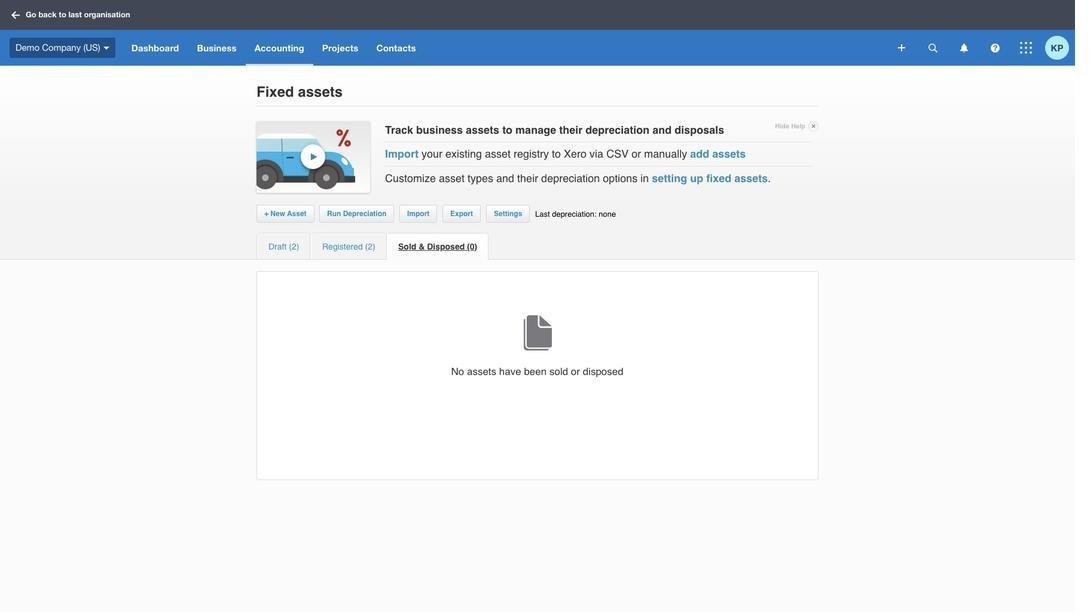 Task type: vqa. For each thing, say whether or not it's contained in the screenshot.
Import
yes



Task type: locate. For each thing, give the bounding box(es) containing it.
fixed
[[706, 172, 732, 185]]

(us)
[[83, 42, 100, 52]]

1 vertical spatial import link
[[399, 205, 437, 223]]

to left last
[[59, 10, 66, 19]]

svg image left the kp on the right top
[[1020, 42, 1032, 54]]

registered (2)
[[322, 242, 375, 252]]

and up manually
[[653, 124, 672, 136]]

registry
[[514, 148, 549, 161]]

import
[[385, 148, 419, 161], [407, 210, 430, 218]]

import down track
[[385, 148, 419, 161]]

have
[[499, 366, 521, 378]]

depreciation down xero
[[541, 172, 600, 185]]

1 horizontal spatial svg image
[[1020, 42, 1032, 54]]

(2) for registered (2)
[[365, 242, 375, 252]]

0 vertical spatial to
[[59, 10, 66, 19]]

last
[[535, 210, 550, 219]]

sold & disposed (0) link
[[387, 233, 489, 260]]

1 horizontal spatial or
[[632, 148, 641, 161]]

and
[[653, 124, 672, 136], [496, 172, 514, 185]]

import link down track
[[385, 148, 419, 161]]

settings
[[494, 210, 522, 218]]

setting up fixed assets link
[[652, 172, 768, 185]]

1 vertical spatial asset
[[439, 172, 465, 185]]

demo
[[16, 42, 39, 52]]

0 vertical spatial their
[[559, 124, 583, 136]]

existing
[[446, 148, 482, 161]]

business
[[416, 124, 463, 136]]

to
[[59, 10, 66, 19], [502, 124, 513, 136], [552, 148, 561, 161]]

1 vertical spatial or
[[571, 366, 580, 378]]

2 (2) from the left
[[365, 242, 375, 252]]

svg image inside demo company (us) popup button
[[103, 46, 109, 49]]

1 horizontal spatial and
[[653, 124, 672, 136]]

hide
[[775, 122, 789, 130]]

registered
[[322, 242, 363, 252]]

or
[[632, 148, 641, 161], [571, 366, 580, 378]]

been
[[524, 366, 547, 378]]

contacts
[[376, 42, 416, 53]]

asset
[[485, 148, 511, 161], [439, 172, 465, 185]]

up
[[690, 172, 703, 185]]

1 vertical spatial import
[[407, 210, 430, 218]]

svg image
[[1020, 42, 1032, 54], [103, 46, 109, 49]]

import link
[[385, 148, 419, 161], [399, 205, 437, 223]]

1 vertical spatial and
[[496, 172, 514, 185]]

2 vertical spatial to
[[552, 148, 561, 161]]

or right "csv" on the right of page
[[632, 148, 641, 161]]

assets
[[298, 84, 343, 100], [466, 124, 499, 136], [712, 148, 746, 161], [735, 172, 768, 185], [467, 366, 496, 378]]

their
[[559, 124, 583, 136], [517, 172, 538, 185]]

import for import your existing asset registry to xero via csv or manually add assets
[[385, 148, 419, 161]]

0 vertical spatial depreciation
[[586, 124, 650, 136]]

svg image right (us)
[[103, 46, 109, 49]]

(2) right registered
[[365, 242, 375, 252]]

1 (2) from the left
[[289, 242, 299, 252]]

0 horizontal spatial to
[[59, 10, 66, 19]]

asset up the types
[[485, 148, 511, 161]]

1 horizontal spatial (2)
[[365, 242, 375, 252]]

export link
[[443, 205, 481, 223]]

depreciation:
[[552, 210, 597, 219]]

banner
[[0, 0, 1075, 66]]

depreciation
[[586, 124, 650, 136], [541, 172, 600, 185]]

go back to last organisation
[[26, 10, 130, 19]]

xero
[[564, 148, 587, 161]]

contacts button
[[367, 30, 425, 66]]

dashboard
[[131, 42, 179, 53]]

asset down the existing
[[439, 172, 465, 185]]

(2)
[[289, 242, 299, 252], [365, 242, 375, 252]]

run
[[327, 210, 341, 218]]

their up xero
[[559, 124, 583, 136]]

0 vertical spatial or
[[632, 148, 641, 161]]

and right the types
[[496, 172, 514, 185]]

or right 'sold'
[[571, 366, 580, 378]]

accounting button
[[246, 30, 313, 66]]

0 vertical spatial asset
[[485, 148, 511, 161]]

+ new asset link
[[257, 205, 314, 223]]

depreciation up "csv" on the right of page
[[586, 124, 650, 136]]

sold
[[550, 366, 568, 378]]

1 vertical spatial depreciation
[[541, 172, 600, 185]]

1 vertical spatial their
[[517, 172, 538, 185]]

kp button
[[1045, 30, 1075, 66]]

0 horizontal spatial svg image
[[103, 46, 109, 49]]

import link up &
[[399, 205, 437, 223]]

0 vertical spatial import
[[385, 148, 419, 161]]

business
[[197, 42, 237, 53]]

import up &
[[407, 210, 430, 218]]

2 horizontal spatial to
[[552, 148, 561, 161]]

to inside "link"
[[59, 10, 66, 19]]

to left xero
[[552, 148, 561, 161]]

svg image
[[11, 11, 20, 19], [928, 43, 937, 52], [960, 43, 968, 52], [991, 43, 1000, 52], [898, 44, 905, 51]]

csv
[[606, 148, 629, 161]]

1 vertical spatial to
[[502, 124, 513, 136]]

to left manage
[[502, 124, 513, 136]]

customize asset types and their depreciation options in setting up fixed assets .
[[385, 172, 771, 185]]

0 vertical spatial and
[[653, 124, 672, 136]]

setting
[[652, 172, 687, 185]]

sold & disposed (0)
[[398, 242, 477, 252]]

.
[[768, 172, 771, 185]]

in
[[641, 172, 649, 185]]

0 horizontal spatial (2)
[[289, 242, 299, 252]]

(2) right draft
[[289, 242, 299, 252]]

their down registry
[[517, 172, 538, 185]]

settings link
[[486, 205, 530, 223]]

business button
[[188, 30, 246, 66]]

demo company (us)
[[16, 42, 100, 52]]



Task type: describe. For each thing, give the bounding box(es) containing it.
manage
[[516, 124, 556, 136]]

help
[[791, 122, 806, 130]]

run depreciation link
[[319, 205, 394, 223]]

no
[[451, 366, 464, 378]]

1 horizontal spatial their
[[559, 124, 583, 136]]

hide help
[[775, 122, 806, 130]]

company
[[42, 42, 81, 52]]

manually
[[644, 148, 687, 161]]

kp
[[1051, 42, 1064, 53]]

accounting
[[255, 42, 304, 53]]

0 horizontal spatial their
[[517, 172, 538, 185]]

customize
[[385, 172, 436, 185]]

projects button
[[313, 30, 367, 66]]

track
[[385, 124, 413, 136]]

&
[[419, 242, 425, 252]]

last depreciation: none
[[535, 210, 616, 219]]

fixed
[[257, 84, 294, 100]]

none
[[599, 210, 616, 219]]

add
[[690, 148, 709, 161]]

no assets have been sold or disposed
[[451, 366, 624, 378]]

svg image inside go back to last organisation "link"
[[11, 11, 20, 19]]

asset
[[287, 210, 307, 218]]

run depreciation
[[327, 210, 387, 218]]

registered (2) link
[[311, 233, 387, 260]]

fixed assets
[[257, 84, 343, 100]]

hide help link
[[775, 118, 819, 134]]

track business assets to manage their depreciation and disposals
[[385, 124, 724, 136]]

1 horizontal spatial asset
[[485, 148, 511, 161]]

(2) for draft (2)
[[289, 242, 299, 252]]

disposed
[[427, 242, 465, 252]]

0 horizontal spatial or
[[571, 366, 580, 378]]

dashboard link
[[122, 30, 188, 66]]

new
[[271, 210, 285, 218]]

types
[[468, 172, 493, 185]]

options
[[603, 172, 638, 185]]

draft (2)
[[269, 242, 299, 252]]

sold
[[398, 242, 416, 252]]

organisation
[[84, 10, 130, 19]]

go back to last organisation link
[[7, 4, 137, 26]]

draft (2) link
[[257, 233, 311, 260]]

go
[[26, 10, 36, 19]]

your
[[422, 148, 443, 161]]

export
[[450, 210, 473, 218]]

last
[[68, 10, 82, 19]]

import your existing asset registry to xero via csv or manually add assets
[[385, 148, 746, 161]]

1 horizontal spatial to
[[502, 124, 513, 136]]

+ new asset
[[264, 210, 307, 218]]

import for import
[[407, 210, 430, 218]]

add assets link
[[690, 148, 746, 161]]

projects
[[322, 42, 359, 53]]

via
[[590, 148, 604, 161]]

0 vertical spatial import link
[[385, 148, 419, 161]]

0 horizontal spatial and
[[496, 172, 514, 185]]

demo company (us) button
[[0, 30, 122, 66]]

(0)
[[467, 242, 477, 252]]

draft
[[269, 242, 287, 252]]

+
[[264, 210, 269, 218]]

banner containing kp
[[0, 0, 1075, 66]]

disposals
[[675, 124, 724, 136]]

0 horizontal spatial asset
[[439, 172, 465, 185]]

back
[[39, 10, 57, 19]]

depreciation
[[343, 210, 387, 218]]

disposed
[[583, 366, 624, 378]]



